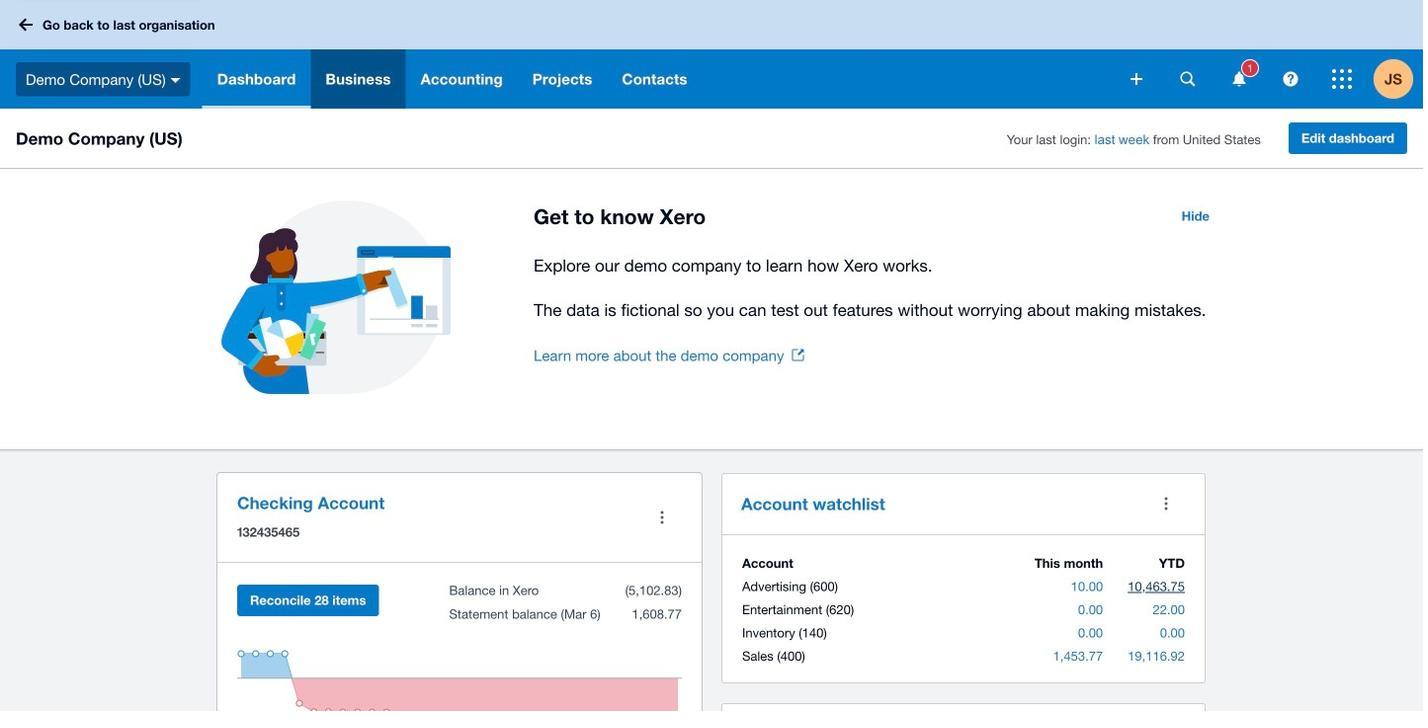 Task type: locate. For each thing, give the bounding box(es) containing it.
2 horizontal spatial svg image
[[1283, 72, 1298, 86]]

intro banner body element
[[534, 252, 1222, 324]]

svg image
[[1332, 69, 1352, 89], [1233, 72, 1246, 86], [1131, 73, 1142, 85], [171, 78, 181, 83]]

banner
[[0, 0, 1423, 109]]

svg image
[[19, 18, 33, 31], [1180, 72, 1195, 86], [1283, 72, 1298, 86]]

manage menu toggle image
[[642, 498, 682, 538]]



Task type: describe. For each thing, give the bounding box(es) containing it.
0 horizontal spatial svg image
[[19, 18, 33, 31]]

1 horizontal spatial svg image
[[1180, 72, 1195, 86]]



Task type: vqa. For each thing, say whether or not it's contained in the screenshot.
Invoice
no



